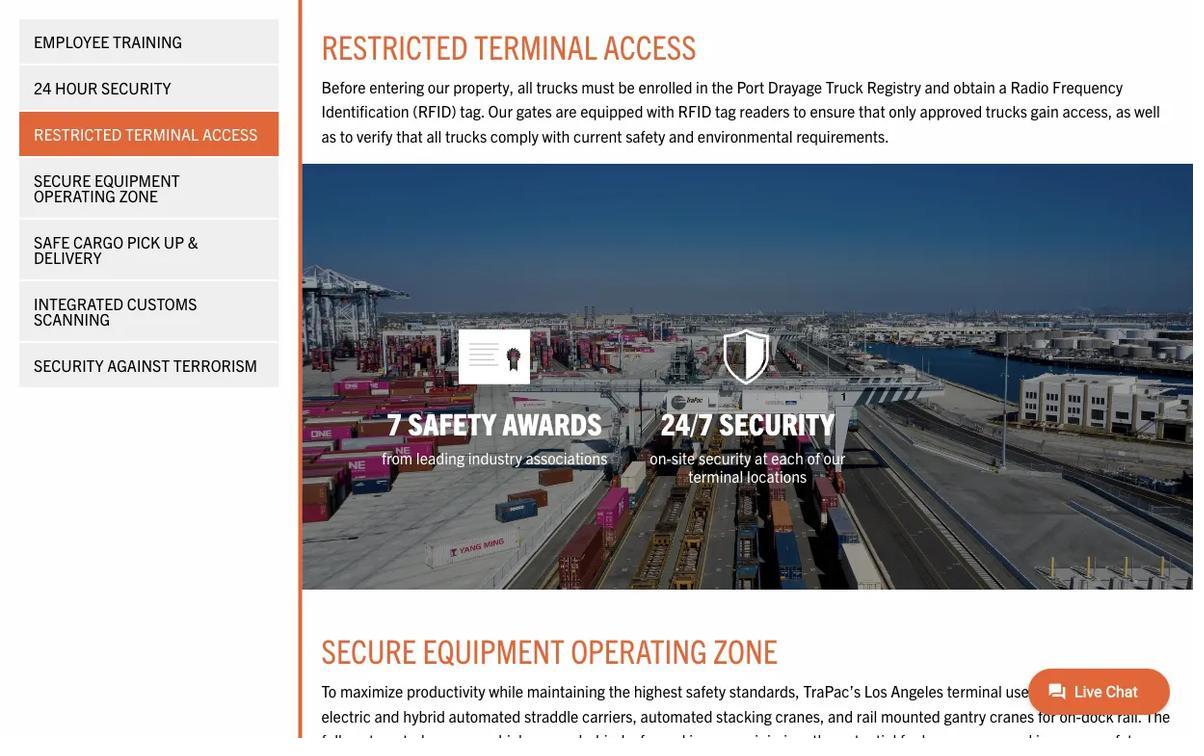 Task type: locate. For each thing, give the bounding box(es) containing it.
and down trapac's
[[828, 706, 853, 725]]

secure
[[34, 171, 91, 190], [321, 629, 416, 671]]

the
[[1145, 706, 1171, 725]]

automated up fenced
[[641, 706, 713, 725]]

while
[[489, 681, 523, 701]]

0 horizontal spatial secure equipment operating zone
[[34, 171, 180, 205]]

on- down 24/7 at the bottom right of page
[[650, 448, 672, 467]]

comply
[[490, 126, 539, 145]]

identification
[[321, 101, 409, 121]]

1 vertical spatial terminal
[[947, 681, 1002, 701]]

0 vertical spatial as
[[1116, 101, 1131, 121]]

to left verify
[[340, 126, 353, 145]]

equipped
[[581, 101, 643, 121]]

on- up improves
[[1060, 706, 1081, 725]]

process,
[[428, 731, 485, 738]]

restricted terminal access down 24 hour security link on the top left of the page
[[34, 124, 258, 144]]

1 horizontal spatial trucks
[[536, 77, 578, 96]]

zone
[[119, 186, 158, 205], [714, 629, 778, 671]]

1 horizontal spatial that
[[859, 101, 886, 121]]

1 horizontal spatial restricted terminal access
[[321, 24, 697, 66]]

trucks down radio
[[986, 101, 1028, 121]]

1 horizontal spatial the
[[712, 77, 733, 96]]

integrated
[[34, 294, 123, 313]]

1 vertical spatial restricted terminal access
[[34, 124, 258, 144]]

0 vertical spatial in
[[696, 77, 708, 96]]

secure equipment operating zone up maintaining
[[321, 629, 778, 671]]

24
[[34, 78, 51, 97]]

restricted terminal access up property,
[[321, 24, 697, 66]]

trucks
[[536, 77, 578, 96], [986, 101, 1028, 121], [445, 126, 487, 145]]

radio
[[1011, 77, 1049, 96]]

automated down hybrid
[[353, 731, 425, 738]]

0 horizontal spatial operating
[[34, 186, 116, 205]]

terminal inside to maximize productivity while maintaining the highest safety standards, trapac's los angeles terminal uses a combination of electric and hybrid automated straddle carriers, automated stacking cranes, and rail mounted gantry cranes for on-dock rail. the fully automated process, which occurs behind a fenced in area, minimizes the potential for human error and improves safet
[[947, 681, 1002, 701]]

restricted
[[321, 24, 468, 66], [34, 124, 122, 144]]

automated up which
[[449, 706, 521, 725]]

with down are
[[542, 126, 570, 145]]

24/7
[[661, 404, 713, 442]]

0 horizontal spatial equipment
[[94, 171, 180, 190]]

the
[[712, 77, 733, 96], [609, 681, 630, 701], [813, 731, 834, 738]]

1 vertical spatial access
[[202, 124, 258, 144]]

secure equipment operating zone
[[34, 171, 180, 205], [321, 629, 778, 671]]

0 vertical spatial with
[[647, 101, 675, 121]]

terminal up gantry
[[947, 681, 1002, 701]]

to
[[321, 681, 337, 701]]

0 horizontal spatial with
[[542, 126, 570, 145]]

1 vertical spatial the
[[609, 681, 630, 701]]

for
[[1038, 706, 1056, 725], [900, 731, 918, 738]]

as down identification on the top left of page
[[321, 126, 336, 145]]

0 vertical spatial our
[[428, 77, 450, 96]]

1 horizontal spatial restricted
[[321, 24, 468, 66]]

safety up stacking
[[686, 681, 726, 701]]

security against terrorism link
[[19, 343, 279, 388]]

safety
[[626, 126, 666, 145], [686, 681, 726, 701]]

employee training link
[[19, 19, 279, 64]]

2 horizontal spatial trucks
[[986, 101, 1028, 121]]

1 horizontal spatial with
[[647, 101, 675, 121]]

1 vertical spatial safety
[[686, 681, 726, 701]]

0 horizontal spatial secure
[[34, 171, 91, 190]]

of
[[807, 448, 820, 467], [1138, 681, 1151, 701]]

0 vertical spatial safety
[[626, 126, 666, 145]]

a
[[999, 77, 1007, 96], [1040, 681, 1048, 701], [629, 731, 637, 738]]

0 horizontal spatial for
[[900, 731, 918, 738]]

access up enrolled
[[603, 24, 697, 66]]

port
[[737, 77, 765, 96]]

1 horizontal spatial secure equipment operating zone
[[321, 629, 778, 671]]

1 vertical spatial operating
[[571, 629, 707, 671]]

1 horizontal spatial terminal
[[947, 681, 1002, 701]]

operating inside secure equipment operating zone link
[[34, 186, 116, 205]]

restricted up the entering
[[321, 24, 468, 66]]

entering
[[369, 77, 424, 96]]

for up improves
[[1038, 706, 1056, 725]]

0 vertical spatial zone
[[119, 186, 158, 205]]

zone up the standards, in the right bottom of the page
[[714, 629, 778, 671]]

obtain
[[954, 77, 996, 96]]

the down cranes, at the bottom of page
[[813, 731, 834, 738]]

secure up 'safe'
[[34, 171, 91, 190]]

0 horizontal spatial to
[[340, 126, 353, 145]]

0 vertical spatial terminal
[[474, 24, 597, 66]]

terminal up the "gates"
[[474, 24, 597, 66]]

secure equipment operating zone up cargo
[[34, 171, 180, 205]]

7 safety awards from leading industry associations
[[382, 404, 608, 467]]

at
[[755, 448, 768, 467]]

1 vertical spatial with
[[542, 126, 570, 145]]

los
[[864, 681, 887, 701]]

error
[[972, 731, 1004, 738]]

0 horizontal spatial terminal
[[689, 467, 744, 486]]

0 vertical spatial terminal
[[689, 467, 744, 486]]

0 vertical spatial a
[[999, 77, 1007, 96]]

2 vertical spatial security
[[719, 404, 835, 442]]

&
[[188, 232, 198, 252]]

straddle
[[524, 706, 579, 725]]

operating
[[34, 186, 116, 205], [571, 629, 707, 671]]

employee
[[34, 32, 109, 51]]

security down scanning
[[34, 356, 104, 375]]

0 vertical spatial access
[[603, 24, 697, 66]]

with down enrolled
[[647, 101, 675, 121]]

1 horizontal spatial of
[[1138, 681, 1151, 701]]

that
[[859, 101, 886, 121], [396, 126, 423, 145]]

to maximize productivity while maintaining the highest safety standards, trapac's los angeles terminal uses a combination of electric and hybrid automated straddle carriers, automated stacking cranes, and rail mounted gantry cranes for on-dock rail. the fully automated process, which occurs behind a fenced in area, minimizes the potential for human error and improves safet
[[321, 681, 1171, 738]]

1 vertical spatial that
[[396, 126, 423, 145]]

1 vertical spatial secure
[[321, 629, 416, 671]]

all up the "gates"
[[518, 77, 533, 96]]

1 vertical spatial terminal
[[125, 124, 199, 144]]

rail.
[[1118, 706, 1142, 725]]

requirements.
[[796, 126, 890, 145]]

1 horizontal spatial our
[[824, 448, 846, 467]]

1 horizontal spatial secure
[[321, 629, 416, 671]]

terminal left "at"
[[689, 467, 744, 486]]

a right uses
[[1040, 681, 1048, 701]]

trucks up are
[[536, 77, 578, 96]]

safety down 'equipped'
[[626, 126, 666, 145]]

2 horizontal spatial automated
[[641, 706, 713, 725]]

1 horizontal spatial a
[[999, 77, 1007, 96]]

1 vertical spatial restricted
[[34, 124, 122, 144]]

equipment down restricted terminal access link
[[94, 171, 180, 190]]

1 horizontal spatial automated
[[449, 706, 521, 725]]

zone up pick
[[119, 186, 158, 205]]

restricted terminal access
[[321, 24, 697, 66], [34, 124, 258, 144]]

1 vertical spatial secure equipment operating zone
[[321, 629, 778, 671]]

1 horizontal spatial on-
[[1060, 706, 1081, 725]]

cargo
[[73, 232, 123, 252]]

operating up highest
[[571, 629, 707, 671]]

0 vertical spatial for
[[1038, 706, 1056, 725]]

0 horizontal spatial of
[[807, 448, 820, 467]]

security
[[101, 78, 171, 97], [34, 356, 104, 375], [719, 404, 835, 442]]

automated
[[449, 706, 521, 725], [641, 706, 713, 725], [353, 731, 425, 738]]

to
[[793, 101, 807, 121], [340, 126, 353, 145]]

1 vertical spatial in
[[689, 731, 702, 738]]

security up each on the bottom of page
[[719, 404, 835, 442]]

0 vertical spatial trucks
[[536, 77, 578, 96]]

combination
[[1051, 681, 1134, 701]]

for down the mounted
[[900, 731, 918, 738]]

delivery
[[34, 248, 102, 267]]

pick
[[127, 232, 160, 252]]

a down carriers,
[[629, 731, 637, 738]]

and down maximize
[[374, 706, 400, 725]]

1 horizontal spatial as
[[1116, 101, 1131, 121]]

in inside to maximize productivity while maintaining the highest safety standards, trapac's los angeles terminal uses a combination of electric and hybrid automated straddle carriers, automated stacking cranes, and rail mounted gantry cranes for on-dock rail. the fully automated process, which occurs behind a fenced in area, minimizes the potential for human error and improves safet
[[689, 731, 702, 738]]

0 horizontal spatial trucks
[[445, 126, 487, 145]]

safety inside before entering our property, all trucks must be enrolled in the port drayage truck registry and obtain a radio frequency identification (rfid) tag. our gates are equipped with rfid tag readers to ensure that only approved trucks gain access, as well as to verify that all trucks comply with current safety and environmental requirements.
[[626, 126, 666, 145]]

of up the at right bottom
[[1138, 681, 1151, 701]]

2 vertical spatial a
[[629, 731, 637, 738]]

0 vertical spatial all
[[518, 77, 533, 96]]

0 horizontal spatial access
[[202, 124, 258, 144]]

security down training
[[101, 78, 171, 97]]

a left radio
[[999, 77, 1007, 96]]

up
[[164, 232, 184, 252]]

awards
[[502, 404, 602, 442]]

24 hour security link
[[19, 66, 279, 110]]

0 vertical spatial of
[[807, 448, 820, 467]]

our inside 24/7 security on-site security at each of our terminal locations
[[824, 448, 846, 467]]

0 vertical spatial operating
[[34, 186, 116, 205]]

1 vertical spatial trucks
[[986, 101, 1028, 121]]

the up carriers,
[[609, 681, 630, 701]]

0 vertical spatial on-
[[650, 448, 672, 467]]

access down 24 hour security link on the top left of the page
[[202, 124, 258, 144]]

restricted terminal access link
[[19, 112, 279, 156]]

0 vertical spatial the
[[712, 77, 733, 96]]

security
[[699, 448, 751, 467]]

1 horizontal spatial to
[[793, 101, 807, 121]]

security inside 24/7 security on-site security at each of our terminal locations
[[719, 404, 835, 442]]

0 horizontal spatial our
[[428, 77, 450, 96]]

hybrid
[[403, 706, 445, 725]]

in left area, at the right of page
[[689, 731, 702, 738]]

be
[[618, 77, 635, 96]]

0 horizontal spatial terminal
[[125, 124, 199, 144]]

and down 'rfid'
[[669, 126, 694, 145]]

stacking
[[716, 706, 772, 725]]

terminal down 24 hour security link on the top left of the page
[[125, 124, 199, 144]]

1 vertical spatial zone
[[714, 629, 778, 671]]

1 vertical spatial as
[[321, 126, 336, 145]]

are
[[556, 101, 577, 121]]

2 horizontal spatial the
[[813, 731, 834, 738]]

equipment up while
[[423, 629, 565, 671]]

0 horizontal spatial safety
[[626, 126, 666, 145]]

in up 'rfid'
[[696, 77, 708, 96]]

0 horizontal spatial a
[[629, 731, 637, 738]]

1 vertical spatial all
[[426, 126, 442, 145]]

0 vertical spatial equipment
[[94, 171, 180, 190]]

frequency
[[1053, 77, 1123, 96]]

1 horizontal spatial for
[[1038, 706, 1056, 725]]

0 vertical spatial security
[[101, 78, 171, 97]]

safe
[[34, 232, 70, 252]]

gates
[[516, 101, 552, 121]]

highest
[[634, 681, 683, 701]]

of inside to maximize productivity while maintaining the highest safety standards, trapac's los angeles terminal uses a combination of electric and hybrid automated straddle carriers, automated stacking cranes, and rail mounted gantry cranes for on-dock rail. the fully automated process, which occurs behind a fenced in area, minimizes the potential for human error and improves safet
[[1138, 681, 1151, 701]]

trucks down tag.
[[445, 126, 487, 145]]

as left well
[[1116, 101, 1131, 121]]

0 vertical spatial restricted
[[321, 24, 468, 66]]

terminal inside 24/7 security on-site security at each of our terminal locations
[[689, 467, 744, 486]]

1 vertical spatial of
[[1138, 681, 1151, 701]]

1 vertical spatial our
[[824, 448, 846, 467]]

each
[[771, 448, 804, 467]]

1 vertical spatial on-
[[1060, 706, 1081, 725]]

our up (rfid)
[[428, 77, 450, 96]]

operating up 'safe'
[[34, 186, 116, 205]]

of right each on the bottom of page
[[807, 448, 820, 467]]

the up tag
[[712, 77, 733, 96]]

secure up maximize
[[321, 629, 416, 671]]

0 horizontal spatial automated
[[353, 731, 425, 738]]

1 horizontal spatial safety
[[686, 681, 726, 701]]

our right each on the bottom of page
[[824, 448, 846, 467]]

that right verify
[[396, 126, 423, 145]]

to down the drayage
[[793, 101, 807, 121]]

24 hour security
[[34, 78, 171, 97]]

all down (rfid)
[[426, 126, 442, 145]]

that left only
[[859, 101, 886, 121]]

1 vertical spatial to
[[340, 126, 353, 145]]

1 vertical spatial a
[[1040, 681, 1048, 701]]

dock
[[1081, 706, 1114, 725]]

restricted down 'hour'
[[34, 124, 122, 144]]

in
[[696, 77, 708, 96], [689, 731, 702, 738]]

2 vertical spatial the
[[813, 731, 834, 738]]



Task type: describe. For each thing, give the bounding box(es) containing it.
enrolled
[[639, 77, 692, 96]]

rail
[[857, 706, 878, 725]]

electric
[[321, 706, 371, 725]]

mounted
[[881, 706, 941, 725]]

gain
[[1031, 101, 1059, 121]]

rfid
[[678, 101, 712, 121]]

registry
[[867, 77, 921, 96]]

0 horizontal spatial restricted terminal access
[[34, 124, 258, 144]]

fully
[[321, 731, 349, 738]]

trapac's
[[803, 681, 861, 701]]

safe cargo pick up & delivery
[[34, 232, 198, 267]]

0 horizontal spatial zone
[[119, 186, 158, 205]]

angeles
[[891, 681, 944, 701]]

1 horizontal spatial zone
[[714, 629, 778, 671]]

minimizes
[[742, 731, 809, 738]]

our inside before entering our property, all trucks must be enrolled in the port drayage truck registry and obtain a radio frequency identification (rfid) tag. our gates are equipped with rfid tag readers to ensure that only approved trucks gain access, as well as to verify that all trucks comply with current safety and environmental requirements.
[[428, 77, 450, 96]]

verify
[[357, 126, 393, 145]]

0 horizontal spatial all
[[426, 126, 442, 145]]

standards,
[[729, 681, 800, 701]]

0 horizontal spatial as
[[321, 126, 336, 145]]

the inside before entering our property, all trucks must be enrolled in the port drayage truck registry and obtain a radio frequency identification (rfid) tag. our gates are equipped with rfid tag readers to ensure that only approved trucks gain access, as well as to verify that all trucks comply with current safety and environmental requirements.
[[712, 77, 733, 96]]

human
[[922, 731, 968, 738]]

fenced
[[640, 731, 686, 738]]

maintaining
[[527, 681, 605, 701]]

occurs
[[531, 731, 575, 738]]

cranes,
[[776, 706, 825, 725]]

a inside before entering our property, all trucks must be enrolled in the port drayage truck registry and obtain a radio frequency identification (rfid) tag. our gates are equipped with rfid tag readers to ensure that only approved trucks gain access, as well as to verify that all trucks comply with current safety and environmental requirements.
[[999, 77, 1007, 96]]

uses
[[1006, 681, 1036, 701]]

safety inside to maximize productivity while maintaining the highest safety standards, trapac's los angeles terminal uses a combination of electric and hybrid automated straddle carriers, automated stacking cranes, and rail mounted gantry cranes for on-dock rail. the fully automated process, which occurs behind a fenced in area, minimizes the potential for human error and improves safet
[[686, 681, 726, 701]]

of inside 24/7 security on-site security at each of our terminal locations
[[807, 448, 820, 467]]

0 vertical spatial restricted terminal access
[[321, 24, 697, 66]]

0 vertical spatial to
[[793, 101, 807, 121]]

1 vertical spatial equipment
[[423, 629, 565, 671]]

on- inside to maximize productivity while maintaining the highest safety standards, trapac's los angeles terminal uses a combination of electric and hybrid automated straddle carriers, automated stacking cranes, and rail mounted gantry cranes for on-dock rail. the fully automated process, which occurs behind a fenced in area, minimizes the potential for human error and improves safet
[[1060, 706, 1081, 725]]

2 horizontal spatial a
[[1040, 681, 1048, 701]]

behind
[[579, 731, 625, 738]]

hour
[[55, 78, 98, 97]]

truck
[[826, 77, 863, 96]]

cranes
[[990, 706, 1035, 725]]

area,
[[705, 731, 739, 738]]

secure equipment operating zone link
[[19, 158, 279, 218]]

tag
[[715, 101, 736, 121]]

carriers,
[[582, 706, 637, 725]]

maximize
[[340, 681, 403, 701]]

7
[[387, 404, 402, 442]]

associations
[[526, 448, 608, 467]]

well
[[1135, 101, 1161, 121]]

0 horizontal spatial that
[[396, 126, 423, 145]]

customs
[[127, 294, 197, 313]]

0 vertical spatial that
[[859, 101, 886, 121]]

1 horizontal spatial operating
[[571, 629, 707, 671]]

against
[[107, 356, 170, 375]]

environmental
[[698, 126, 793, 145]]

tag.
[[460, 101, 485, 121]]

1 horizontal spatial all
[[518, 77, 533, 96]]

24/7 security on-site security at each of our terminal locations
[[650, 404, 846, 486]]

training
[[113, 32, 182, 51]]

current
[[574, 126, 622, 145]]

potential
[[838, 731, 897, 738]]

improves
[[1036, 731, 1097, 738]]

in inside before entering our property, all trucks must be enrolled in the port drayage truck registry and obtain a radio frequency identification (rfid) tag. our gates are equipped with rfid tag readers to ensure that only approved trucks gain access, as well as to verify that all trucks comply with current safety and environmental requirements.
[[696, 77, 708, 96]]

and down cranes
[[1007, 731, 1033, 738]]

0 vertical spatial secure equipment operating zone
[[34, 171, 180, 205]]

productivity
[[407, 681, 485, 701]]

(rfid)
[[413, 101, 457, 121]]

only
[[889, 101, 916, 121]]

0 horizontal spatial the
[[609, 681, 630, 701]]

1 vertical spatial security
[[34, 356, 104, 375]]

and up approved
[[925, 77, 950, 96]]

0 horizontal spatial restricted
[[34, 124, 122, 144]]

ensure
[[810, 101, 855, 121]]

0 vertical spatial secure
[[34, 171, 91, 190]]

readers
[[740, 101, 790, 121]]

on- inside 24/7 security on-site security at each of our terminal locations
[[650, 448, 672, 467]]

integrated customs scanning
[[34, 294, 197, 329]]

terrorism
[[173, 356, 257, 375]]

security against terrorism
[[34, 356, 257, 375]]

scanning
[[34, 309, 110, 329]]

employee training
[[34, 32, 182, 51]]

1 horizontal spatial access
[[603, 24, 697, 66]]

access,
[[1063, 101, 1113, 121]]

approved
[[920, 101, 982, 121]]

integrated customs scanning link
[[19, 281, 279, 341]]

locations
[[747, 467, 807, 486]]

safety
[[408, 404, 496, 442]]

our
[[488, 101, 513, 121]]

gantry
[[944, 706, 986, 725]]

drayage
[[768, 77, 822, 96]]

before
[[321, 77, 366, 96]]

1 horizontal spatial terminal
[[474, 24, 597, 66]]

site
[[672, 448, 695, 467]]

2 vertical spatial trucks
[[445, 126, 487, 145]]



Task type: vqa. For each thing, say whether or not it's contained in the screenshot.
Secure to the right
yes



